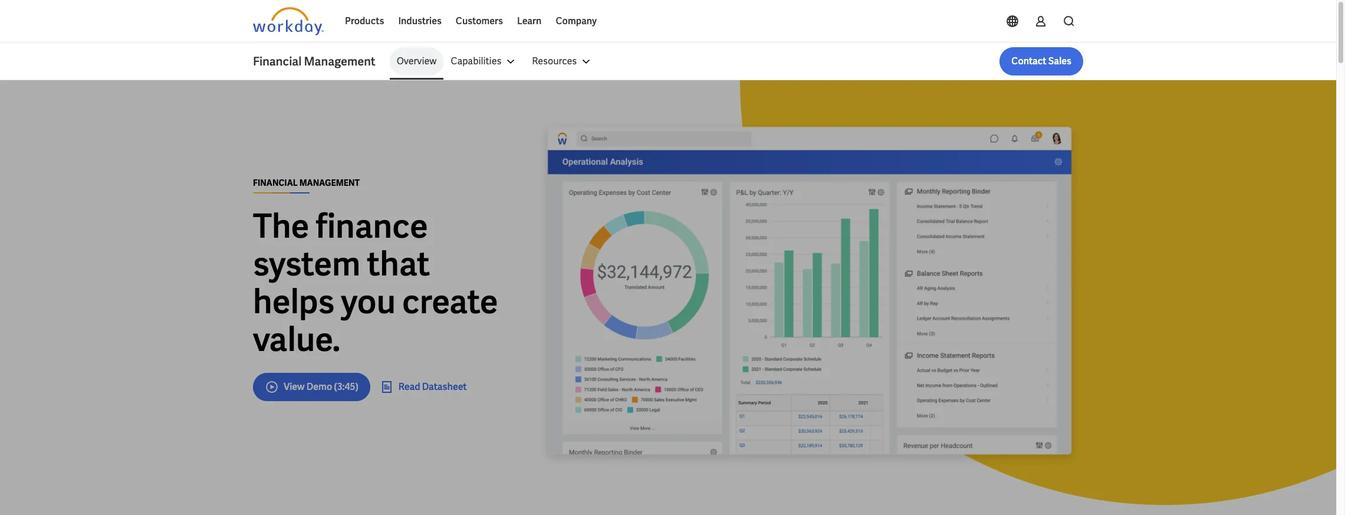 Task type: locate. For each thing, give the bounding box(es) containing it.
the finance system that helps you create value.
[[253, 204, 498, 361]]

list containing overview
[[390, 47, 1084, 76]]

financial management operational analysis dashboard showing operating expense by cost center and p&l by quarter. image
[[536, 118, 1084, 469]]

company
[[556, 15, 597, 27]]

(3:45)
[[334, 380, 359, 393]]

read datasheet
[[399, 380, 467, 393]]

the
[[253, 204, 309, 247]]

contact sales link
[[1000, 47, 1084, 76]]

financial management
[[253, 177, 360, 188]]

create
[[402, 280, 498, 323]]

products
[[345, 15, 384, 27]]

company button
[[549, 7, 604, 35]]

list
[[390, 47, 1084, 76]]

learn button
[[510, 7, 549, 35]]

industries button
[[391, 7, 449, 35]]

menu
[[390, 47, 601, 76]]

capabilities
[[451, 55, 502, 67]]

financial
[[253, 54, 302, 69]]

view demo (3:45) link
[[253, 373, 370, 401]]

value.
[[253, 318, 340, 361]]

helps
[[253, 280, 335, 323]]

go to the homepage image
[[253, 7, 324, 35]]

financial management
[[253, 54, 376, 69]]

overview link
[[390, 47, 444, 76]]

industries
[[398, 15, 442, 27]]

resources
[[532, 55, 577, 67]]

customers
[[456, 15, 503, 27]]

view
[[284, 380, 305, 393]]



Task type: vqa. For each thing, say whether or not it's contained in the screenshot.
Business
no



Task type: describe. For each thing, give the bounding box(es) containing it.
capabilities button
[[444, 47, 525, 76]]

overview
[[397, 55, 437, 67]]

learn
[[517, 15, 542, 27]]

financial management link
[[253, 53, 390, 70]]

customers button
[[449, 7, 510, 35]]

read datasheet link
[[380, 380, 467, 394]]

contact
[[1012, 55, 1047, 67]]

view demo (3:45)
[[284, 380, 359, 393]]

menu containing overview
[[390, 47, 601, 76]]

you
[[341, 280, 396, 323]]

financial
[[253, 177, 298, 188]]

resources button
[[525, 47, 601, 76]]

finance
[[316, 204, 428, 247]]

products button
[[338, 7, 391, 35]]

sales
[[1049, 55, 1072, 67]]

that
[[367, 242, 430, 285]]

management
[[299, 177, 360, 188]]

datasheet
[[422, 380, 467, 393]]

system
[[253, 242, 361, 285]]

read
[[399, 380, 420, 393]]

contact sales
[[1012, 55, 1072, 67]]

demo
[[307, 380, 332, 393]]

management
[[304, 54, 376, 69]]



